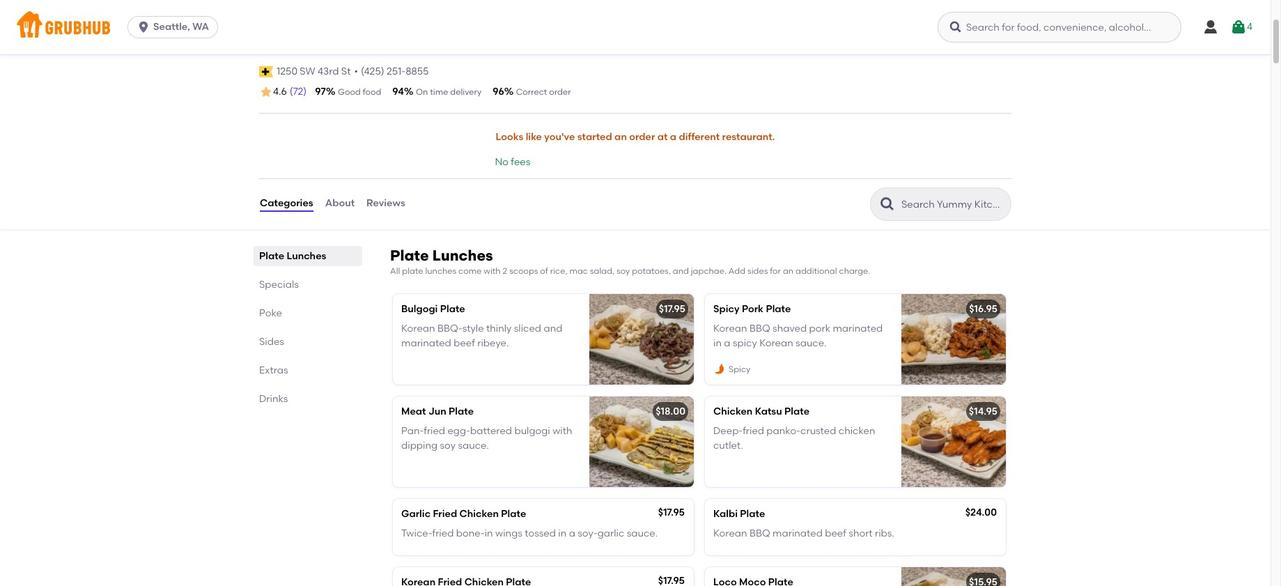 Task type: locate. For each thing, give the bounding box(es) containing it.
extras
[[259, 364, 288, 376]]

1 horizontal spatial beef
[[825, 528, 847, 540]]

soy inside "plate lunches all plate lunches come with 2 scoops of rice, mac salad, soy potatoes, and japchae. add sides for an additional charge."
[[617, 266, 630, 276]]

seattle, wa
[[153, 21, 209, 33]]

0 vertical spatial beef
[[454, 337, 475, 349]]

0 horizontal spatial lunches
[[287, 250, 326, 262]]

1 vertical spatial marinated
[[402, 337, 452, 349]]

in left wings
[[485, 528, 493, 540]]

marinated inside korean bbq shaved pork marinated in a spicy korean sauce.
[[833, 323, 883, 335]]

kalbi
[[714, 508, 738, 520]]

fees
[[511, 156, 531, 168]]

crusted
[[801, 425, 837, 437]]

marinated right pork
[[833, 323, 883, 335]]

1 bbq from the top
[[750, 323, 771, 335]]

2 vertical spatial a
[[569, 528, 576, 540]]

2 horizontal spatial a
[[724, 337, 731, 349]]

deep-fried panko-crusted chicken cutlet.
[[714, 425, 876, 451]]

$16.95
[[970, 303, 998, 315]]

1 horizontal spatial order
[[630, 131, 655, 143]]

spicy image
[[714, 363, 726, 376]]

1 horizontal spatial lunches
[[433, 246, 493, 264]]

Search Yummy Kitchen search field
[[901, 198, 1007, 211]]

correct order
[[516, 87, 571, 97]]

0 vertical spatial and
[[673, 266, 689, 276]]

beef
[[454, 337, 475, 349], [825, 528, 847, 540]]

spicy pork plate
[[714, 303, 791, 315]]

bbq inside korean bbq shaved pork marinated in a spicy korean sauce.
[[750, 323, 771, 335]]

0 vertical spatial bbq
[[750, 323, 771, 335]]

marinated left short on the bottom right
[[773, 528, 823, 540]]

beef inside korean bbq-style thinly sliced and marinated beef ribeye.
[[454, 337, 475, 349]]

0 vertical spatial soy
[[617, 266, 630, 276]]

order right correct
[[549, 87, 571, 97]]

2 vertical spatial marinated
[[773, 528, 823, 540]]

a left soy-
[[569, 528, 576, 540]]

spicy
[[714, 303, 740, 315], [729, 364, 751, 374]]

korean down kalbi
[[714, 528, 748, 540]]

0 vertical spatial a
[[670, 131, 677, 143]]

1 vertical spatial a
[[724, 337, 731, 349]]

0 vertical spatial with
[[484, 266, 501, 276]]

0 vertical spatial marinated
[[833, 323, 883, 335]]

categories
[[260, 198, 313, 209]]

seattle, wa button
[[128, 16, 224, 38]]

0 horizontal spatial and
[[544, 323, 563, 335]]

soy right salad, at the left of the page
[[617, 266, 630, 276]]

2 horizontal spatial svg image
[[1231, 19, 1248, 36]]

korean for kalbi plate
[[714, 528, 748, 540]]

order inside button
[[630, 131, 655, 143]]

plate up specials at the top of the page
[[259, 250, 284, 262]]

0 vertical spatial spicy
[[714, 303, 740, 315]]

2 horizontal spatial in
[[714, 337, 722, 349]]

bbq up spicy
[[750, 323, 771, 335]]

1 horizontal spatial sauce.
[[627, 528, 658, 540]]

fried down jun
[[424, 425, 445, 437]]

lunches inside "plate lunches all plate lunches come with 2 scoops of rice, mac salad, soy potatoes, and japchae. add sides for an additional charge."
[[433, 246, 493, 264]]

•
[[354, 65, 358, 77]]

0 vertical spatial chicken
[[714, 406, 753, 418]]

spicy right spicy icon at the right of page
[[729, 364, 751, 374]]

charge.
[[840, 266, 871, 276]]

2 vertical spatial sauce.
[[627, 528, 658, 540]]

$17.95 down potatoes, on the top of page
[[659, 303, 686, 315]]

0 vertical spatial sauce.
[[796, 337, 827, 349]]

lunches
[[426, 266, 457, 276]]

ribs.
[[876, 528, 895, 540]]

panko-
[[767, 425, 801, 437]]

restaurant.
[[723, 131, 775, 143]]

svg image inside 4 button
[[1231, 19, 1248, 36]]

1 horizontal spatial with
[[553, 425, 573, 437]]

a for restaurant.
[[670, 131, 677, 143]]

specials
[[259, 279, 299, 290]]

1 horizontal spatial a
[[670, 131, 677, 143]]

an inside button
[[615, 131, 627, 143]]

and inside "plate lunches all plate lunches come with 2 scoops of rice, mac salad, soy potatoes, and japchae. add sides for an additional charge."
[[673, 266, 689, 276]]

an right started
[[615, 131, 627, 143]]

sauce. down pork
[[796, 337, 827, 349]]

1 horizontal spatial marinated
[[773, 528, 823, 540]]

sides
[[259, 336, 284, 348]]

$18.00
[[656, 406, 686, 418]]

0 horizontal spatial order
[[549, 87, 571, 97]]

korean down bulgogi
[[402, 323, 435, 335]]

order left 'at'
[[630, 131, 655, 143]]

potatoes,
[[632, 266, 671, 276]]

2 horizontal spatial sauce.
[[796, 337, 827, 349]]

0 horizontal spatial in
[[485, 528, 493, 540]]

bbq down the kalbi plate
[[750, 528, 771, 540]]

for
[[770, 266, 781, 276]]

plate up 'plate'
[[390, 246, 429, 264]]

tossed
[[525, 528, 556, 540]]

sauce. down egg-
[[458, 440, 489, 451]]

plate
[[402, 266, 424, 276]]

1 vertical spatial bbq
[[750, 528, 771, 540]]

fried down chicken katsu plate
[[743, 425, 765, 437]]

loco moco plate image
[[902, 567, 1007, 586]]

1 horizontal spatial an
[[783, 266, 794, 276]]

a inside button
[[670, 131, 677, 143]]

lunches up come
[[433, 246, 493, 264]]

chicken katsu plate
[[714, 406, 810, 418]]

marinated inside korean bbq-style thinly sliced and marinated beef ribeye.
[[402, 337, 452, 349]]

in
[[714, 337, 722, 349], [485, 528, 493, 540], [559, 528, 567, 540]]

in up spicy icon at the right of page
[[714, 337, 722, 349]]

bulgogi plate
[[402, 303, 465, 315]]

0 horizontal spatial beef
[[454, 337, 475, 349]]

in inside korean bbq shaved pork marinated in a spicy korean sauce.
[[714, 337, 722, 349]]

plate lunches all plate lunches come with 2 scoops of rice, mac salad, soy potatoes, and japchae. add sides for an additional charge.
[[390, 246, 871, 276]]

yummy kitchen logo image
[[952, 0, 1001, 44]]

marinated down bbq-
[[402, 337, 452, 349]]

with
[[484, 266, 501, 276], [553, 425, 573, 437]]

1 vertical spatial and
[[544, 323, 563, 335]]

in right tossed
[[559, 528, 567, 540]]

svg image
[[1203, 19, 1220, 36]]

fried inside pan-fried egg-battered bulgogi with dipping soy sauce.
[[424, 425, 445, 437]]

0 horizontal spatial soy
[[440, 440, 456, 451]]

svg image
[[1231, 19, 1248, 36], [137, 20, 151, 34], [949, 20, 963, 34]]

plate right kalbi
[[741, 508, 766, 520]]

0 horizontal spatial marinated
[[402, 337, 452, 349]]

fried down fried
[[433, 528, 454, 540]]

1 vertical spatial an
[[783, 266, 794, 276]]

marinated
[[833, 323, 883, 335], [402, 337, 452, 349], [773, 528, 823, 540]]

0 horizontal spatial an
[[615, 131, 627, 143]]

sauce.
[[796, 337, 827, 349], [458, 440, 489, 451], [627, 528, 658, 540]]

plate lunches
[[259, 250, 326, 262]]

beef down "style"
[[454, 337, 475, 349]]

korean up spicy
[[714, 323, 748, 335]]

fried for twice-
[[433, 528, 454, 540]]

1 horizontal spatial soy
[[617, 266, 630, 276]]

spicy left pork
[[714, 303, 740, 315]]

fried inside deep-fried panko-crusted chicken cutlet.
[[743, 425, 765, 437]]

korean
[[402, 323, 435, 335], [714, 323, 748, 335], [760, 337, 794, 349], [714, 528, 748, 540]]

$17.95 left kalbi
[[659, 507, 685, 519]]

1 vertical spatial sauce.
[[458, 440, 489, 451]]

soy down egg-
[[440, 440, 456, 451]]

korean for spicy pork plate
[[714, 323, 748, 335]]

beef left short on the bottom right
[[825, 528, 847, 540]]

different
[[679, 131, 720, 143]]

with inside pan-fried egg-battered bulgogi with dipping soy sauce.
[[553, 425, 573, 437]]

0 vertical spatial $17.95
[[659, 303, 686, 315]]

style
[[463, 323, 484, 335]]

1 vertical spatial spicy
[[729, 364, 751, 374]]

lunches up specials at the top of the page
[[287, 250, 326, 262]]

with left 2
[[484, 266, 501, 276]]

$17.95
[[659, 303, 686, 315], [659, 507, 685, 519]]

bbq for marinated
[[750, 528, 771, 540]]

soy inside pan-fried egg-battered bulgogi with dipping soy sauce.
[[440, 440, 456, 451]]

0 horizontal spatial chicken
[[460, 508, 499, 520]]

an inside "plate lunches all plate lunches come with 2 scoops of rice, mac salad, soy potatoes, and japchae. add sides for an additional charge."
[[783, 266, 794, 276]]

jun
[[429, 406, 447, 418]]

bbq for shaved
[[750, 323, 771, 335]]

plate up panko-
[[785, 406, 810, 418]]

sauce. right garlic
[[627, 528, 658, 540]]

plate
[[390, 246, 429, 264], [259, 250, 284, 262], [440, 303, 465, 315], [766, 303, 791, 315], [449, 406, 474, 418], [785, 406, 810, 418], [501, 508, 526, 520], [741, 508, 766, 520]]

spicy for spicy
[[729, 364, 751, 374]]

1 vertical spatial $17.95
[[659, 507, 685, 519]]

with right bulgogi
[[553, 425, 573, 437]]

chicken up deep-
[[714, 406, 753, 418]]

1 vertical spatial chicken
[[460, 508, 499, 520]]

1 vertical spatial order
[[630, 131, 655, 143]]

0 horizontal spatial svg image
[[137, 20, 151, 34]]

and left 'japchae.'
[[673, 266, 689, 276]]

and right sliced
[[544, 323, 563, 335]]

1250 sw 43rd st button
[[276, 64, 352, 79]]

0 horizontal spatial sauce.
[[458, 440, 489, 451]]

soy
[[617, 266, 630, 276], [440, 440, 456, 451]]

no
[[495, 156, 509, 168]]

and
[[673, 266, 689, 276], [544, 323, 563, 335]]

1 horizontal spatial and
[[673, 266, 689, 276]]

0 vertical spatial an
[[615, 131, 627, 143]]

kalbi plate
[[714, 508, 766, 520]]

2 horizontal spatial marinated
[[833, 323, 883, 335]]

korean bbq-style thinly sliced and marinated beef ribeye.
[[402, 323, 563, 349]]

0 horizontal spatial with
[[484, 266, 501, 276]]

a left spicy
[[724, 337, 731, 349]]

korean down shaved in the right of the page
[[760, 337, 794, 349]]

2 bbq from the top
[[750, 528, 771, 540]]

a
[[670, 131, 677, 143], [724, 337, 731, 349], [569, 528, 576, 540]]

8855
[[406, 65, 429, 77]]

pan-fried egg-battered bulgogi with dipping soy sauce.
[[402, 425, 573, 451]]

about button
[[325, 179, 356, 229]]

spicy for spicy pork plate
[[714, 303, 740, 315]]

yummy
[[259, 31, 330, 55]]

an right for
[[783, 266, 794, 276]]

pork
[[742, 303, 764, 315]]

chicken up bone-
[[460, 508, 499, 520]]

sides
[[748, 266, 768, 276]]

meat jun plate image
[[590, 397, 694, 487]]

svg image for 4
[[1231, 19, 1248, 36]]

1 vertical spatial with
[[553, 425, 573, 437]]

0 horizontal spatial a
[[569, 528, 576, 540]]

43rd
[[318, 65, 339, 77]]

a right 'at'
[[670, 131, 677, 143]]

svg image inside seattle, wa "button"
[[137, 20, 151, 34]]

korean inside korean bbq-style thinly sliced and marinated beef ribeye.
[[402, 323, 435, 335]]

1 vertical spatial soy
[[440, 440, 456, 451]]



Task type: describe. For each thing, give the bounding box(es) containing it.
seattle,
[[153, 21, 190, 33]]

wings
[[496, 528, 523, 540]]

(72)
[[290, 86, 307, 98]]

fried for pan-
[[424, 425, 445, 437]]

drinks
[[259, 393, 288, 405]]

plate up egg-
[[449, 406, 474, 418]]

yummy kitchen
[[259, 31, 409, 55]]

korean bbq shaved pork marinated in a spicy korean sauce.
[[714, 323, 883, 349]]

thinly
[[486, 323, 512, 335]]

0 vertical spatial order
[[549, 87, 571, 97]]

a for garlic
[[569, 528, 576, 540]]

kitchen
[[334, 31, 409, 55]]

94
[[393, 86, 404, 98]]

251-
[[387, 65, 406, 77]]

you've
[[545, 131, 575, 143]]

lunches for plate lunches
[[287, 250, 326, 262]]

deep-
[[714, 425, 743, 437]]

sauce. inside korean bbq shaved pork marinated in a spicy korean sauce.
[[796, 337, 827, 349]]

• (425) 251-8855
[[354, 65, 429, 77]]

garlic
[[402, 508, 431, 520]]

spicy
[[733, 337, 758, 349]]

no fees
[[495, 156, 531, 168]]

add
[[729, 266, 746, 276]]

at
[[658, 131, 668, 143]]

reviews button
[[366, 179, 406, 229]]

pork
[[810, 323, 831, 335]]

battered
[[471, 425, 512, 437]]

lunches for plate lunches all plate lunches come with 2 scoops of rice, mac salad, soy potatoes, and japchae. add sides for an additional charge.
[[433, 246, 493, 264]]

Search for food, convenience, alcohol... search field
[[938, 12, 1182, 43]]

1 horizontal spatial in
[[559, 528, 567, 540]]

good
[[338, 87, 361, 97]]

twice-
[[402, 528, 433, 540]]

meat
[[402, 406, 426, 418]]

(425)
[[361, 65, 385, 77]]

1250
[[277, 65, 298, 77]]

japchae.
[[691, 266, 727, 276]]

2
[[503, 266, 508, 276]]

1250 sw 43rd st
[[277, 65, 351, 77]]

search icon image
[[880, 196, 896, 212]]

subscription pass image
[[259, 66, 273, 77]]

katsu
[[755, 406, 783, 418]]

1 vertical spatial beef
[[825, 528, 847, 540]]

4
[[1248, 21, 1253, 33]]

rice,
[[550, 266, 568, 276]]

96
[[493, 86, 504, 98]]

like
[[526, 131, 542, 143]]

food
[[363, 87, 382, 97]]

star icon image
[[259, 85, 273, 99]]

97
[[315, 86, 326, 98]]

salad,
[[590, 266, 615, 276]]

1 horizontal spatial svg image
[[949, 20, 963, 34]]

twice-fried bone-in wings tossed in a soy-garlic sauce.
[[402, 528, 658, 540]]

plate inside "plate lunches all plate lunches come with 2 scoops of rice, mac salad, soy potatoes, and japchae. add sides for an additional charge."
[[390, 246, 429, 264]]

garlic
[[598, 528, 625, 540]]

short
[[849, 528, 873, 540]]

correct
[[516, 87, 547, 97]]

dipping
[[402, 440, 438, 451]]

chicken
[[839, 425, 876, 437]]

svg image for seattle, wa
[[137, 20, 151, 34]]

st
[[341, 65, 351, 77]]

1 horizontal spatial chicken
[[714, 406, 753, 418]]

started
[[578, 131, 613, 143]]

plate up bbq-
[[440, 303, 465, 315]]

sauce. inside pan-fried egg-battered bulgogi with dipping soy sauce.
[[458, 440, 489, 451]]

4 button
[[1231, 15, 1253, 40]]

bone-
[[456, 528, 485, 540]]

pan-
[[402, 425, 424, 437]]

spicy pork plate image
[[902, 294, 1007, 385]]

time
[[430, 87, 449, 97]]

wa
[[193, 21, 209, 33]]

bulgogi plate image
[[590, 294, 694, 385]]

of
[[540, 266, 548, 276]]

good food
[[338, 87, 382, 97]]

all
[[390, 266, 400, 276]]

bulgogi
[[515, 425, 551, 437]]

looks
[[496, 131, 524, 143]]

on
[[416, 87, 428, 97]]

main navigation navigation
[[0, 0, 1271, 54]]

sliced
[[514, 323, 542, 335]]

plate up shaved in the right of the page
[[766, 303, 791, 315]]

looks like you've started an order at a different restaurant.
[[496, 131, 775, 143]]

bbq-
[[438, 323, 463, 335]]

korean for bulgogi plate
[[402, 323, 435, 335]]

chicken katsu plate image
[[902, 397, 1007, 487]]

a inside korean bbq shaved pork marinated in a spicy korean sauce.
[[724, 337, 731, 349]]

scoops
[[510, 266, 538, 276]]

mac
[[570, 266, 588, 276]]

poke
[[259, 307, 282, 319]]

delivery
[[451, 87, 482, 97]]

shaved
[[773, 323, 807, 335]]

$24.00
[[966, 507, 998, 519]]

on time delivery
[[416, 87, 482, 97]]

ribeye.
[[478, 337, 509, 349]]

plate up wings
[[501, 508, 526, 520]]

with inside "plate lunches all plate lunches come with 2 scoops of rice, mac salad, soy potatoes, and japchae. add sides for an additional charge."
[[484, 266, 501, 276]]

fried
[[433, 508, 457, 520]]

come
[[459, 266, 482, 276]]

garlic fried chicken plate
[[402, 508, 526, 520]]

korean bbq marinated beef short ribs.
[[714, 528, 895, 540]]

additional
[[796, 266, 838, 276]]

meat jun plate
[[402, 406, 474, 418]]

and inside korean bbq-style thinly sliced and marinated beef ribeye.
[[544, 323, 563, 335]]

fried for deep-
[[743, 425, 765, 437]]

(425) 251-8855 button
[[361, 65, 429, 79]]

egg-
[[448, 425, 471, 437]]



Task type: vqa. For each thing, say whether or not it's contained in the screenshot.
the cake within the "The options are endless with this blank slate of vanilla cake batter and sprinkles. Cookie dough served in bulk. One half pint serves 3-4 or makes about 8 small cookies."
no



